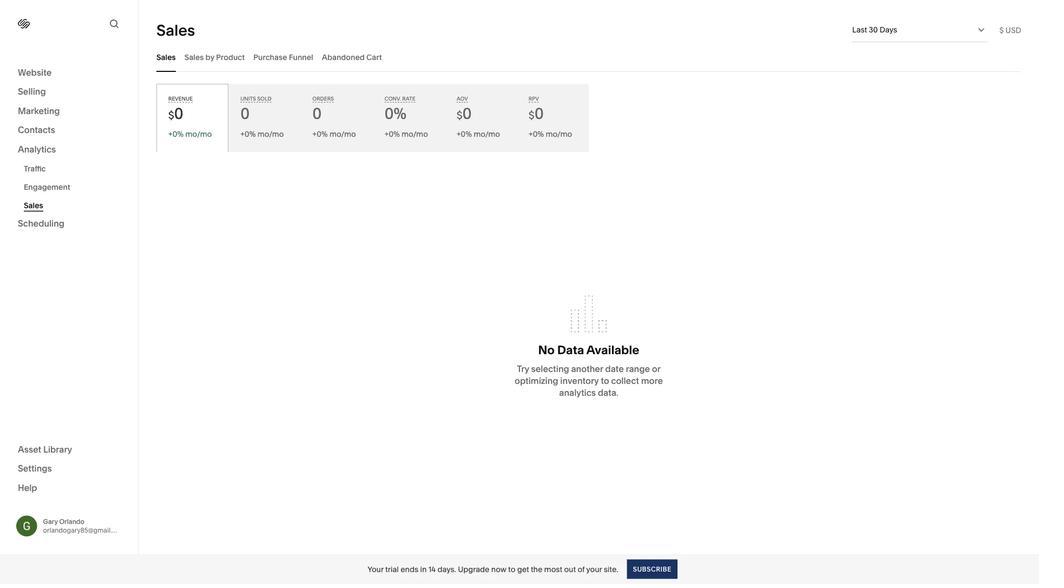 Task type: describe. For each thing, give the bounding box(es) containing it.
0 for aov
[[463, 104, 472, 123]]

$ for aov
[[457, 109, 463, 122]]

14
[[429, 565, 436, 574]]

abandoned
[[322, 53, 365, 62]]

0% down conv. rate 0%
[[389, 130, 400, 139]]

orlandogary85@gmail.com
[[43, 527, 126, 535]]

website
[[18, 67, 52, 78]]

scheduling link
[[18, 218, 120, 231]]

0% mo/mo for rpv
[[533, 130, 572, 139]]

tab list containing sales
[[156, 42, 1022, 72]]

upgrade
[[458, 565, 490, 574]]

aov
[[457, 96, 468, 102]]

your
[[586, 565, 602, 574]]

or
[[652, 364, 661, 375]]

product
[[216, 53, 245, 62]]

$ usd
[[1000, 25, 1022, 35]]

$ 0 for aov
[[457, 104, 472, 123]]

purchase
[[253, 53, 287, 62]]

0 for rpv
[[535, 104, 544, 123]]

orlando
[[59, 518, 84, 526]]

units
[[240, 96, 256, 102]]

rate
[[402, 96, 416, 102]]

mo/mo for aov
[[474, 130, 500, 139]]

out
[[564, 565, 576, 574]]

conv.
[[385, 96, 401, 102]]

sold
[[257, 96, 272, 102]]

mo/mo for conv. rate
[[402, 130, 428, 139]]

date
[[605, 364, 624, 375]]

gary orlando orlandogary85@gmail.com
[[43, 518, 126, 535]]

mo/mo inside orders 0 0% mo/mo
[[330, 130, 356, 139]]

0% mo/mo for conv. rate
[[389, 130, 428, 139]]

$ for rpv
[[529, 109, 535, 122]]

try
[[517, 364, 529, 375]]

abandoned cart button
[[322, 42, 382, 72]]

30
[[869, 25, 878, 34]]

units sold 0 0% mo/mo
[[240, 96, 284, 139]]

0 inside orders 0 0% mo/mo
[[313, 104, 322, 123]]

mo/mo for revenue
[[185, 130, 212, 139]]

engagement link
[[24, 178, 126, 196]]

now
[[491, 565, 507, 574]]

collect
[[611, 376, 639, 387]]

0% down rpv
[[533, 130, 544, 139]]

analytics
[[559, 388, 596, 398]]

data
[[557, 343, 584, 357]]

to for now
[[508, 565, 516, 574]]

try selecting another date range or optimizing inventory to collect more analytics data.
[[515, 364, 663, 398]]

by
[[206, 53, 214, 62]]

0% down "aov"
[[461, 130, 472, 139]]

traffic link
[[24, 159, 126, 178]]

help
[[18, 483, 37, 493]]

mo/mo for rpv
[[546, 130, 572, 139]]

0% mo/mo for aov
[[461, 130, 500, 139]]

$ 0 for revenue
[[168, 104, 183, 123]]

$ left the usd
[[1000, 25, 1004, 35]]

abandoned cart
[[322, 53, 382, 62]]

marketing
[[18, 106, 60, 116]]

selecting
[[531, 364, 569, 375]]

asset library
[[18, 444, 72, 455]]

orders
[[313, 96, 334, 102]]

gary
[[43, 518, 58, 526]]

0 for revenue
[[174, 104, 183, 123]]

$ 0 for rpv
[[529, 104, 544, 123]]

ends
[[401, 565, 419, 574]]

sales link
[[24, 196, 126, 215]]

0% inside the "units sold 0 0% mo/mo"
[[245, 130, 256, 139]]

of
[[578, 565, 585, 574]]



Task type: locate. For each thing, give the bounding box(es) containing it.
0 horizontal spatial to
[[508, 565, 516, 574]]

sales button
[[156, 42, 176, 72]]

0% down orders
[[317, 130, 328, 139]]

3 0% mo/mo from the left
[[461, 130, 500, 139]]

subscribe
[[633, 566, 672, 574]]

$
[[1000, 25, 1004, 35], [168, 109, 174, 122], [457, 109, 463, 122], [529, 109, 535, 122]]

rpv
[[529, 96, 539, 102]]

trial
[[386, 565, 399, 574]]

$ down rpv
[[529, 109, 535, 122]]

0 inside the "units sold 0 0% mo/mo"
[[240, 104, 250, 123]]

the
[[531, 565, 543, 574]]

2 0 from the left
[[240, 104, 250, 123]]

3 mo/mo from the left
[[330, 130, 356, 139]]

0% mo/mo
[[173, 130, 212, 139], [389, 130, 428, 139], [461, 130, 500, 139], [533, 130, 572, 139]]

0% down units
[[245, 130, 256, 139]]

mo/mo inside the "units sold 0 0% mo/mo"
[[258, 130, 284, 139]]

$ down revenue
[[168, 109, 174, 122]]

sales by product button
[[184, 42, 245, 72]]

0 down orders
[[313, 104, 322, 123]]

0% mo/mo down revenue
[[173, 130, 212, 139]]

0% mo/mo down conv. rate 0%
[[389, 130, 428, 139]]

4 mo/mo from the left
[[402, 130, 428, 139]]

asset
[[18, 444, 41, 455]]

3 0 from the left
[[313, 104, 322, 123]]

2 horizontal spatial $ 0
[[529, 104, 544, 123]]

0% down conv.
[[385, 104, 407, 123]]

1 0 from the left
[[174, 104, 183, 123]]

purchase funnel button
[[253, 42, 313, 72]]

1 horizontal spatial $ 0
[[457, 104, 472, 123]]

mo/mo
[[185, 130, 212, 139], [258, 130, 284, 139], [330, 130, 356, 139], [402, 130, 428, 139], [474, 130, 500, 139], [546, 130, 572, 139]]

last
[[852, 25, 867, 34]]

selling
[[18, 86, 46, 97]]

2 $ 0 from the left
[[457, 104, 472, 123]]

tab list
[[156, 42, 1022, 72]]

revenue
[[168, 96, 193, 102]]

no
[[538, 343, 555, 357]]

1 $ 0 from the left
[[168, 104, 183, 123]]

usd
[[1006, 25, 1022, 35]]

engagement
[[24, 182, 70, 192]]

range
[[626, 364, 650, 375]]

4 0% mo/mo from the left
[[533, 130, 572, 139]]

get
[[517, 565, 529, 574]]

sales inside button
[[184, 53, 204, 62]]

2 mo/mo from the left
[[258, 130, 284, 139]]

4 0 from the left
[[463, 104, 472, 123]]

days
[[880, 25, 898, 34]]

conv. rate 0%
[[385, 96, 416, 123]]

days.
[[438, 565, 456, 574]]

data.
[[598, 388, 619, 398]]

sales
[[156, 21, 195, 39], [156, 53, 176, 62], [184, 53, 204, 62], [24, 201, 43, 210]]

3 $ 0 from the left
[[529, 104, 544, 123]]

your trial ends in 14 days. upgrade now to get the most out of your site.
[[368, 565, 619, 574]]

0
[[174, 104, 183, 123], [240, 104, 250, 123], [313, 104, 322, 123], [463, 104, 472, 123], [535, 104, 544, 123]]

orders 0 0% mo/mo
[[313, 96, 356, 139]]

marketing link
[[18, 105, 120, 118]]

settings link
[[18, 463, 120, 476]]

5 0 from the left
[[535, 104, 544, 123]]

last 30 days
[[852, 25, 898, 34]]

most
[[544, 565, 563, 574]]

$ 0 down revenue
[[168, 104, 183, 123]]

traffic
[[24, 164, 46, 173]]

contacts link
[[18, 124, 120, 137]]

cart
[[367, 53, 382, 62]]

scheduling
[[18, 218, 64, 229]]

more
[[641, 376, 663, 387]]

to up data.
[[601, 376, 609, 387]]

settings
[[18, 464, 52, 474]]

0% mo/mo down "aov"
[[461, 130, 500, 139]]

1 horizontal spatial to
[[601, 376, 609, 387]]

1 mo/mo from the left
[[185, 130, 212, 139]]

your
[[368, 565, 384, 574]]

1 0% mo/mo from the left
[[173, 130, 212, 139]]

$ for revenue
[[168, 109, 174, 122]]

to
[[601, 376, 609, 387], [508, 565, 516, 574]]

subscribe button
[[627, 560, 678, 580]]

website link
[[18, 67, 120, 79]]

purchase funnel
[[253, 53, 313, 62]]

0% inside orders 0 0% mo/mo
[[317, 130, 328, 139]]

asset library link
[[18, 444, 120, 457]]

0 down units
[[240, 104, 250, 123]]

0 down rpv
[[535, 104, 544, 123]]

optimizing
[[515, 376, 558, 387]]

$ 0
[[168, 104, 183, 123], [457, 104, 472, 123], [529, 104, 544, 123]]

0 horizontal spatial $ 0
[[168, 104, 183, 123]]

available
[[587, 343, 640, 357]]

last 30 days button
[[852, 18, 988, 42]]

0 down revenue
[[174, 104, 183, 123]]

inventory
[[561, 376, 599, 387]]

0% mo/mo down rpv
[[533, 130, 572, 139]]

library
[[43, 444, 72, 455]]

0% down revenue
[[173, 130, 184, 139]]

0% inside conv. rate 0%
[[385, 104, 407, 123]]

contacts
[[18, 125, 55, 135]]

sales by product
[[184, 53, 245, 62]]

0% mo/mo for revenue
[[173, 130, 212, 139]]

$ 0 down "aov"
[[457, 104, 472, 123]]

to left get on the bottom of the page
[[508, 565, 516, 574]]

no data available
[[538, 343, 640, 357]]

6 mo/mo from the left
[[546, 130, 572, 139]]

1 vertical spatial to
[[508, 565, 516, 574]]

$ down "aov"
[[457, 109, 463, 122]]

in
[[420, 565, 427, 574]]

help link
[[18, 482, 37, 494]]

2 0% mo/mo from the left
[[389, 130, 428, 139]]

$ 0 down rpv
[[529, 104, 544, 123]]

another
[[571, 364, 603, 375]]

analytics
[[18, 144, 56, 155]]

analytics link
[[18, 143, 120, 156]]

funnel
[[289, 53, 313, 62]]

0 down "aov"
[[463, 104, 472, 123]]

to for inventory
[[601, 376, 609, 387]]

selling link
[[18, 86, 120, 99]]

0%
[[385, 104, 407, 123], [173, 130, 184, 139], [245, 130, 256, 139], [317, 130, 328, 139], [389, 130, 400, 139], [461, 130, 472, 139], [533, 130, 544, 139]]

0 vertical spatial to
[[601, 376, 609, 387]]

to inside try selecting another date range or optimizing inventory to collect more analytics data.
[[601, 376, 609, 387]]

5 mo/mo from the left
[[474, 130, 500, 139]]

site.
[[604, 565, 619, 574]]



Task type: vqa. For each thing, say whether or not it's contained in the screenshot.
they're
no



